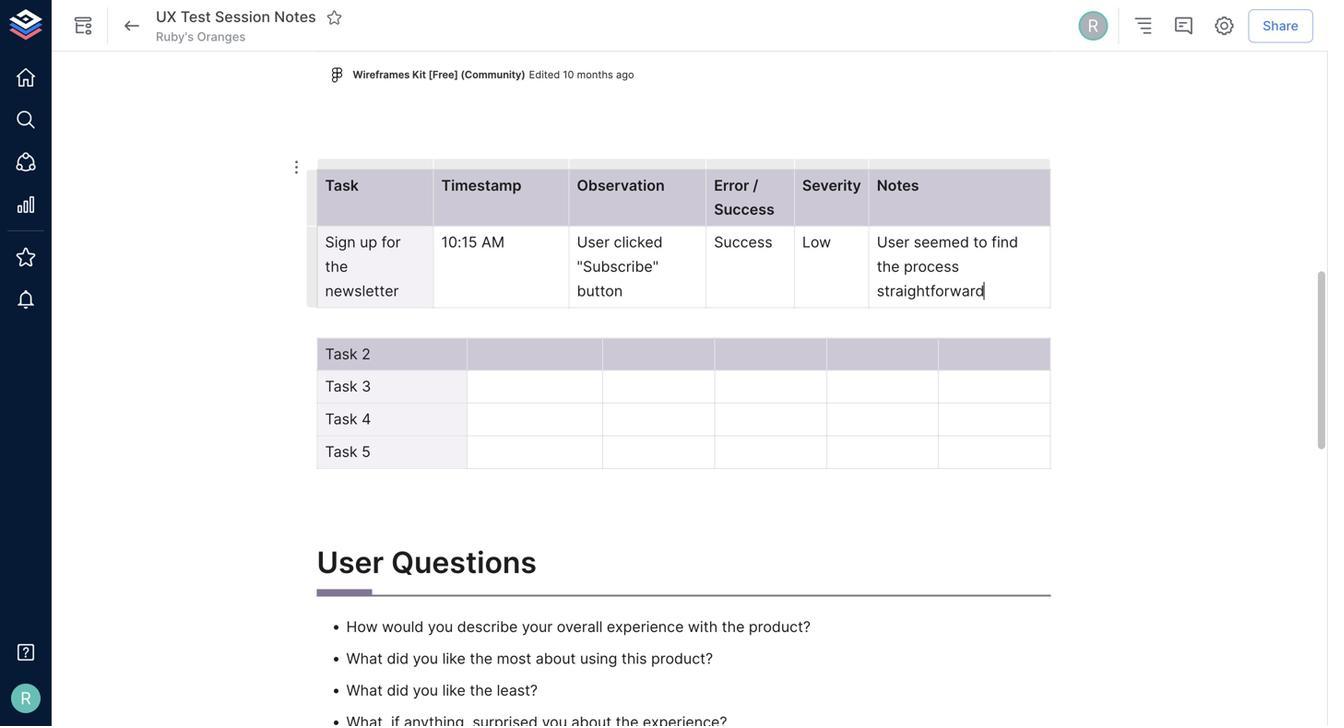 Task type: describe. For each thing, give the bounding box(es) containing it.
test
[[181, 8, 211, 26]]

ux
[[156, 8, 177, 26]]

show wiki image
[[72, 15, 94, 37]]

task for task 2
[[325, 345, 358, 363]]

this
[[622, 650, 647, 668]]

3
[[362, 378, 371, 396]]

sign up for the newsletter
[[325, 233, 405, 300]]

oranges
[[197, 29, 246, 44]]

what for what did you like the least?
[[346, 682, 383, 700]]

10:15
[[441, 233, 477, 251]]

overall
[[557, 619, 603, 637]]

like for most
[[442, 650, 466, 668]]

ruby's oranges link
[[156, 29, 246, 45]]

what did you like the least?
[[346, 682, 538, 700]]

seemed
[[914, 233, 969, 251]]

process
[[904, 258, 959, 276]]

4
[[362, 411, 371, 429]]

clicked
[[614, 233, 663, 251]]

did for what did you like the least?
[[387, 682, 409, 700]]

least?
[[497, 682, 538, 700]]

observation
[[577, 176, 665, 194]]

the for user seemed to find the process straightforward
[[877, 258, 900, 276]]

task for task
[[325, 176, 359, 194]]

"subscribe"
[[577, 258, 659, 276]]

settings image
[[1213, 15, 1235, 37]]

ux test session notes
[[156, 8, 316, 26]]

5
[[362, 443, 371, 461]]

questions
[[391, 545, 537, 580]]

experience
[[607, 619, 684, 637]]

error / success
[[714, 176, 775, 219]]

button
[[577, 282, 623, 300]]

user for user questions
[[317, 545, 384, 580]]

task 5
[[325, 443, 371, 461]]

find
[[992, 233, 1018, 251]]

0 vertical spatial notes
[[274, 8, 316, 26]]

product? for what did you like the most about using this product?
[[651, 650, 713, 668]]

r for 'r' button to the right
[[1088, 16, 1099, 36]]

2
[[362, 345, 371, 363]]

with
[[688, 619, 718, 637]]

for
[[382, 233, 401, 251]]

go back image
[[121, 15, 143, 37]]

user questions
[[317, 545, 537, 580]]

using
[[580, 650, 617, 668]]

what for what did you like the most about using this product?
[[346, 650, 383, 668]]

2 success from the top
[[714, 233, 773, 251]]

your
[[522, 619, 553, 637]]

would
[[382, 619, 424, 637]]

what did you like the most about using this product?
[[346, 650, 713, 668]]

newsletter
[[325, 282, 399, 300]]

straightforward
[[877, 282, 985, 300]]



Task type: locate. For each thing, give the bounding box(es) containing it.
1 vertical spatial notes
[[877, 176, 919, 194]]

r button
[[1076, 8, 1111, 43], [6, 679, 46, 719]]

0 horizontal spatial r button
[[6, 679, 46, 719]]

product? for how would you describe your overall experience with the product?
[[749, 619, 811, 637]]

1 vertical spatial r button
[[6, 679, 46, 719]]

2 like from the top
[[442, 682, 466, 700]]

about
[[536, 650, 576, 668]]

product?
[[749, 619, 811, 637], [651, 650, 713, 668]]

share button
[[1248, 9, 1314, 43]]

r
[[1088, 16, 1099, 36], [20, 689, 31, 709]]

notes left the favorite icon
[[274, 8, 316, 26]]

comments image
[[1173, 15, 1195, 37]]

10:15 am
[[441, 233, 505, 251]]

2 horizontal spatial user
[[877, 233, 910, 251]]

success down /
[[714, 201, 775, 219]]

2 what from the top
[[346, 682, 383, 700]]

/
[[753, 176, 759, 194]]

what
[[346, 650, 383, 668], [346, 682, 383, 700]]

severity
[[802, 176, 861, 194]]

you
[[428, 619, 453, 637], [413, 650, 438, 668], [413, 682, 438, 700]]

user inside user seemed to find the process straightforward
[[877, 233, 910, 251]]

user up "subscribe"
[[577, 233, 610, 251]]

1 task from the top
[[325, 176, 359, 194]]

1 vertical spatial you
[[413, 650, 438, 668]]

share
[[1263, 18, 1299, 33]]

0 vertical spatial did
[[387, 650, 409, 668]]

product? right with on the right bottom
[[749, 619, 811, 637]]

the down "sign"
[[325, 258, 348, 276]]

1 horizontal spatial user
[[577, 233, 610, 251]]

1 like from the top
[[442, 650, 466, 668]]

0 vertical spatial what
[[346, 650, 383, 668]]

to
[[974, 233, 988, 251]]

4 task from the top
[[325, 411, 358, 429]]

task
[[325, 176, 359, 194], [325, 345, 358, 363], [325, 378, 358, 396], [325, 411, 358, 429], [325, 443, 358, 461]]

the for what did you like the most about using this product?
[[470, 650, 493, 668]]

task 2
[[325, 345, 371, 363]]

user inside user clicked "subscribe" button
[[577, 233, 610, 251]]

the for what did you like the least?
[[470, 682, 493, 700]]

task left 3
[[325, 378, 358, 396]]

like left least?
[[442, 682, 466, 700]]

task 4
[[325, 411, 371, 429]]

1 did from the top
[[387, 650, 409, 668]]

2 vertical spatial you
[[413, 682, 438, 700]]

1 vertical spatial what
[[346, 682, 383, 700]]

like for least?
[[442, 682, 466, 700]]

user clicked "subscribe" button
[[577, 233, 667, 300]]

you for what did you like the most about using this product?
[[413, 650, 438, 668]]

how would you describe your overall experience with the product?
[[346, 619, 811, 637]]

you for what did you like the least?
[[413, 682, 438, 700]]

task up "sign"
[[325, 176, 359, 194]]

sign
[[325, 233, 356, 251]]

0 horizontal spatial user
[[317, 545, 384, 580]]

1 vertical spatial r
[[20, 689, 31, 709]]

favorite image
[[326, 9, 343, 26]]

0 horizontal spatial product?
[[651, 650, 713, 668]]

session
[[215, 8, 270, 26]]

notes
[[274, 8, 316, 26], [877, 176, 919, 194]]

task for task 3
[[325, 378, 358, 396]]

the
[[325, 258, 348, 276], [877, 258, 900, 276], [722, 619, 745, 637], [470, 650, 493, 668], [470, 682, 493, 700]]

0 vertical spatial like
[[442, 650, 466, 668]]

user for user seemed to find the process straightforward
[[877, 233, 910, 251]]

describe
[[457, 619, 518, 637]]

did
[[387, 650, 409, 668], [387, 682, 409, 700]]

0 vertical spatial product?
[[749, 619, 811, 637]]

the right with on the right bottom
[[722, 619, 745, 637]]

the down describe
[[470, 650, 493, 668]]

the left least?
[[470, 682, 493, 700]]

most
[[497, 650, 532, 668]]

timestamp
[[441, 176, 522, 194]]

2 did from the top
[[387, 682, 409, 700]]

0 vertical spatial r button
[[1076, 8, 1111, 43]]

up
[[360, 233, 377, 251]]

1 horizontal spatial notes
[[877, 176, 919, 194]]

did for what did you like the most about using this product?
[[387, 650, 409, 668]]

1 what from the top
[[346, 650, 383, 668]]

task for task 5
[[325, 443, 358, 461]]

3 task from the top
[[325, 378, 358, 396]]

error
[[714, 176, 749, 194]]

task 3
[[325, 378, 371, 396]]

you right would
[[428, 619, 453, 637]]

r for 'r' button to the bottom
[[20, 689, 31, 709]]

the inside user seemed to find the process straightforward
[[877, 258, 900, 276]]

ruby's oranges
[[156, 29, 246, 44]]

table of contents image
[[1132, 15, 1154, 37]]

notes right 'severity'
[[877, 176, 919, 194]]

am
[[482, 233, 505, 251]]

0 vertical spatial r
[[1088, 16, 1099, 36]]

the inside sign up for the newsletter
[[325, 258, 348, 276]]

low
[[802, 233, 831, 251]]

success
[[714, 201, 775, 219], [714, 233, 773, 251]]

1 vertical spatial success
[[714, 233, 773, 251]]

1 vertical spatial like
[[442, 682, 466, 700]]

task left 4
[[325, 411, 358, 429]]

1 horizontal spatial r
[[1088, 16, 1099, 36]]

1 success from the top
[[714, 201, 775, 219]]

0 horizontal spatial r
[[20, 689, 31, 709]]

2 task from the top
[[325, 345, 358, 363]]

you down would
[[413, 682, 438, 700]]

1 horizontal spatial product?
[[749, 619, 811, 637]]

product? down with on the right bottom
[[651, 650, 713, 668]]

how
[[346, 619, 378, 637]]

you up the what did you like the least?
[[413, 650, 438, 668]]

user seemed to find the process straightforward
[[877, 233, 1023, 300]]

the left process
[[877, 258, 900, 276]]

like up the what did you like the least?
[[442, 650, 466, 668]]

1 horizontal spatial r button
[[1076, 8, 1111, 43]]

0 vertical spatial you
[[428, 619, 453, 637]]

success down error / success
[[714, 233, 773, 251]]

5 task from the top
[[325, 443, 358, 461]]

like
[[442, 650, 466, 668], [442, 682, 466, 700]]

1 vertical spatial product?
[[651, 650, 713, 668]]

task left 5
[[325, 443, 358, 461]]

ruby's
[[156, 29, 194, 44]]

user
[[577, 233, 610, 251], [877, 233, 910, 251], [317, 545, 384, 580]]

0 vertical spatial success
[[714, 201, 775, 219]]

task left '2'
[[325, 345, 358, 363]]

1 vertical spatial did
[[387, 682, 409, 700]]

user for user clicked "subscribe" button
[[577, 233, 610, 251]]

user up process
[[877, 233, 910, 251]]

user up how
[[317, 545, 384, 580]]

you for how would you describe your overall experience with the product?
[[428, 619, 453, 637]]

task for task 4
[[325, 411, 358, 429]]

0 horizontal spatial notes
[[274, 8, 316, 26]]



Task type: vqa. For each thing, say whether or not it's contained in the screenshot.
top 'Like'
yes



